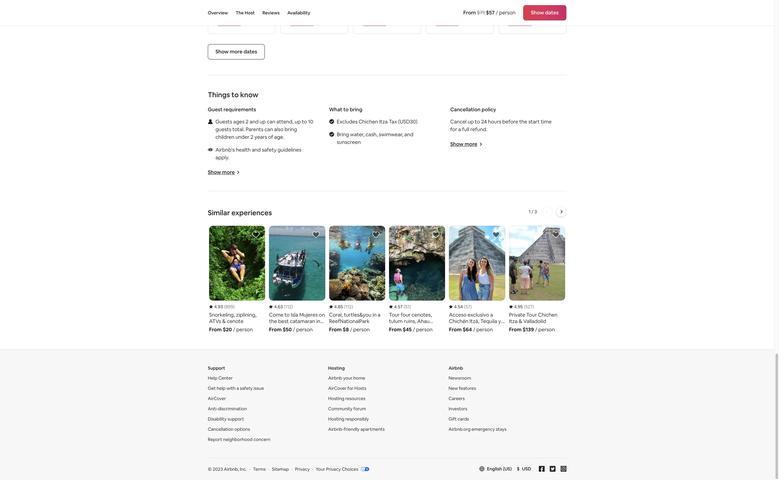 Task type: vqa. For each thing, say whether or not it's contained in the screenshot.
Due associated with Due Dec 11, 2023
no



Task type: locate. For each thing, give the bounding box(es) containing it.
airbnb.org emergency stays link
[[449, 427, 507, 433]]

from inside acceso exclusivo a chichén itzá, tequila y comida buffet group
[[449, 327, 462, 333]]

to right what
[[344, 106, 349, 113]]

1 vertical spatial hosting
[[328, 396, 344, 402]]

know
[[240, 90, 258, 99]]

person right $50
[[296, 327, 313, 333]]

person right "$45"
[[416, 327, 433, 333]]

aircover down airbnb your home
[[328, 386, 347, 392]]

4.57
[[394, 304, 403, 310]]

show more
[[451, 141, 478, 148], [208, 169, 235, 176]]

) inside private tour chichen itza & valladolid group
[[533, 304, 534, 310]]

sitemap link
[[272, 467, 289, 473]]

for left hosts
[[348, 386, 354, 392]]

2 vertical spatial more
[[222, 169, 235, 176]]

2 horizontal spatial save this experience image
[[492, 231, 500, 239]]

1 horizontal spatial dates
[[545, 9, 559, 16]]

1 horizontal spatial up
[[295, 119, 301, 125]]

from for from $139 / person
[[509, 327, 522, 333]]

for
[[451, 126, 457, 133], [348, 386, 354, 392]]

guests
[[216, 119, 232, 125]]

from left $139
[[509, 327, 522, 333]]

careers link
[[449, 396, 465, 402]]

airbnb,
[[224, 467, 239, 473]]

to inside cancel up to 24 hours before the start time for a full refund.
[[475, 119, 480, 125]]

from left $20
[[209, 327, 222, 333]]

( inside come to isla mujeres on the best catamaran in cancun group
[[284, 304, 285, 310]]

1 horizontal spatial save this experience image
[[372, 231, 380, 239]]

2 112 from the left
[[345, 304, 352, 310]]

sunscreen
[[337, 139, 361, 146]]

112 for $8
[[345, 304, 352, 310]]

2 save this experience image from the left
[[372, 231, 380, 239]]

from left "$45"
[[389, 327, 402, 333]]

bring up excludes
[[350, 106, 363, 113]]

help center link
[[208, 376, 233, 381]]

hours
[[488, 119, 501, 125]]

from
[[464, 9, 476, 16], [209, 327, 222, 333], [269, 327, 282, 333], [329, 327, 342, 333], [389, 327, 402, 333], [449, 327, 462, 333], [509, 327, 522, 333]]

) inside come to isla mujeres on the best catamaran in cancun group
[[292, 304, 293, 310]]

gift
[[449, 417, 457, 422]]

3 save this experience image from the left
[[492, 231, 500, 239]]

( inside coral, turtles&you in a reefnationalpark group
[[344, 304, 345, 310]]

0 vertical spatial hosting
[[328, 366, 345, 372]]

0 vertical spatial dates
[[545, 9, 559, 16]]

aircover up anti-
[[208, 396, 226, 402]]

)
[[233, 304, 235, 310], [292, 304, 293, 310], [352, 304, 353, 310], [410, 304, 411, 310], [470, 304, 472, 310], [533, 304, 534, 310]]

airbnb
[[449, 366, 463, 372], [328, 376, 342, 381]]

0 vertical spatial show more
[[451, 141, 478, 148]]

save this experience image inside come to isla mujeres on the best catamaran in cancun group
[[312, 231, 320, 239]]

2 hosting from the top
[[328, 396, 344, 402]]

save this experience image inside coral, turtles&you in a reefnationalpark group
[[372, 231, 380, 239]]

0 vertical spatial cancellation
[[451, 106, 481, 113]]

from left $64
[[449, 327, 462, 333]]

0 horizontal spatial up
[[260, 119, 266, 125]]

airbnb's
[[216, 147, 235, 153]]

2 ( from the left
[[284, 304, 285, 310]]

save this experience image for from $139 / person
[[552, 231, 560, 239]]

aircover for the aircover link
[[208, 396, 226, 402]]

itza
[[379, 119, 388, 125]]

rating 4.54 out of 5; 57 reviews image
[[449, 304, 472, 310]]

1 horizontal spatial 112
[[345, 304, 352, 310]]

2 down parents
[[251, 134, 253, 141]]

privacy left the your
[[295, 467, 310, 473]]

aircover for hosts
[[328, 386, 366, 392]]

safety down the of
[[262, 147, 277, 153]]

4.93
[[214, 304, 223, 310]]

1 ( from the left
[[224, 304, 226, 310]]

0 horizontal spatial aircover
[[208, 396, 226, 402]]

forum
[[354, 406, 366, 412]]

( right the 4.93
[[224, 304, 226, 310]]

rating 4.93 out of 5; 899 reviews image
[[209, 304, 235, 310]]

person right $20
[[236, 327, 253, 333]]

airbnb.org
[[449, 427, 471, 433]]

of
[[268, 134, 273, 141]]

up up parents
[[260, 119, 266, 125]]

cards
[[458, 417, 469, 422]]

cancellation for cancellation policy
[[451, 106, 481, 113]]

0 vertical spatial a
[[458, 126, 461, 133]]

( inside tour four cenotes, tulum ruins, ahau statue group
[[404, 304, 405, 310]]

can up the of
[[265, 126, 273, 133]]

can up also
[[267, 119, 275, 125]]

airbnb's health and safety guidelines apply.
[[216, 147, 301, 161]]

up right the attend, on the left top
[[295, 119, 301, 125]]

2 horizontal spatial save this experience image
[[552, 231, 560, 239]]

0 vertical spatial bring
[[350, 106, 363, 113]]

airbnb.org emergency stays
[[449, 427, 507, 433]]

safety inside airbnb's health and safety guidelines apply.
[[262, 147, 277, 153]]

can
[[267, 119, 275, 125], [265, 126, 273, 133]]

aircover for hosts link
[[328, 386, 366, 392]]

112
[[285, 304, 292, 310], [345, 304, 352, 310]]

airbnb for airbnb your home
[[328, 376, 342, 381]]

gift cards
[[449, 417, 469, 422]]

(us)
[[503, 467, 512, 472]]

( inside snorkeling, ziplining, atvs & cenote group
[[224, 304, 226, 310]]

hosting up the airbnb-
[[328, 417, 344, 422]]

1 vertical spatial airbnb
[[328, 376, 342, 381]]

privacy right the your
[[326, 467, 341, 473]]

for down cancel
[[451, 126, 457, 133]]

1 112 from the left
[[285, 304, 292, 310]]

show more for show more link
[[451, 141, 478, 148]]

) right "4.85"
[[352, 304, 353, 310]]

4.95
[[514, 304, 523, 310]]

0 vertical spatial for
[[451, 126, 457, 133]]

1 vertical spatial aircover
[[208, 396, 226, 402]]

5 ( from the left
[[464, 304, 466, 310]]

0 vertical spatial and
[[250, 119, 259, 125]]

1 horizontal spatial $57
[[516, 3, 525, 9]]

3 ) from the left
[[352, 304, 353, 310]]

cancellation options link
[[208, 427, 250, 433]]

1 horizontal spatial for
[[451, 126, 457, 133]]

0 horizontal spatial cancellation
[[208, 427, 234, 433]]

( right the 4.54
[[464, 304, 466, 310]]

0 horizontal spatial 2
[[246, 119, 249, 125]]

0 horizontal spatial show more
[[208, 169, 235, 176]]

1 horizontal spatial 2
[[251, 134, 253, 141]]

cancellation down disability
[[208, 427, 234, 433]]

from left $50
[[269, 327, 282, 333]]

6 ) from the left
[[533, 304, 534, 310]]

4.63 ( 112 )
[[274, 304, 293, 310]]

airbnb up newsroom link
[[449, 366, 463, 372]]

from $45 / person
[[389, 327, 433, 333]]

and right health
[[252, 147, 261, 153]]

cancellation policy
[[451, 106, 496, 113]]

( inside acceso exclusivo a chichén itzá, tequila y comida buffet group
[[464, 304, 466, 310]]

snorkeling, ziplining, atvs & cenote group
[[209, 226, 265, 333]]

6 ( from the left
[[524, 304, 525, 310]]

( for $8
[[344, 304, 345, 310]]

1 horizontal spatial safety
[[262, 147, 277, 153]]

) right the 4.54
[[470, 304, 472, 310]]

a
[[458, 126, 461, 133], [237, 386, 239, 392]]

rating 4.63 out of 5; 112 reviews image
[[269, 304, 293, 310]]

coral, turtles&you in a reefnationalpark group
[[329, 226, 385, 333]]

person for from $64 / person
[[477, 327, 493, 333]]

3 ( from the left
[[344, 304, 345, 310]]

1 hosting from the top
[[328, 366, 345, 372]]

save this experience image inside acceso exclusivo a chichén itzá, tequila y comida buffet group
[[492, 231, 500, 239]]

0 vertical spatial aircover
[[328, 386, 347, 392]]

0 vertical spatial more
[[230, 48, 243, 55]]

inc.
[[240, 467, 247, 473]]

hosting for hosting resources
[[328, 396, 344, 402]]

) inside tour four cenotes, tulum ruins, ahau statue group
[[410, 304, 411, 310]]

0 horizontal spatial safety
[[240, 386, 253, 392]]

) for $50
[[292, 304, 293, 310]]

$57
[[516, 3, 525, 9], [486, 9, 495, 16]]

dates
[[545, 9, 559, 16], [244, 48, 257, 55]]

/ inside private tour chichen itza & valladolid group
[[535, 327, 538, 333]]

hosting
[[328, 366, 345, 372], [328, 396, 344, 402], [328, 417, 344, 422]]

) right the 4.93
[[233, 304, 235, 310]]

/ for from $139 / person
[[535, 327, 538, 333]]

1
[[529, 209, 531, 215]]

1 up from the left
[[260, 119, 266, 125]]

0 vertical spatial safety
[[262, 147, 277, 153]]

to inside guests ages 2 and up can attend, up to 10 guests total. parents can also bring children under 2 years of age.
[[302, 119, 307, 125]]

1 vertical spatial a
[[237, 386, 239, 392]]

children
[[216, 134, 234, 141]]

investors
[[449, 406, 468, 412]]

) right 4.95
[[533, 304, 534, 310]]

1 vertical spatial more
[[465, 141, 478, 148]]

hosting resources
[[328, 396, 366, 402]]

show more link
[[451, 141, 483, 148]]

chichen
[[359, 119, 378, 125]]

cancel up to 24 hours before the start time for a full refund.
[[451, 119, 552, 133]]

rating 4.95 out of 5; 527 reviews image
[[509, 304, 534, 310]]

a right with
[[237, 386, 239, 392]]

899
[[226, 304, 233, 310]]

and down "(usd30)"
[[405, 131, 414, 138]]

1 vertical spatial dates
[[244, 48, 257, 55]]

( inside private tour chichen itza & valladolid group
[[524, 304, 525, 310]]

1 horizontal spatial aircover
[[328, 386, 347, 392]]

1 vertical spatial for
[[348, 386, 354, 392]]

) inside snorkeling, ziplining, atvs & cenote group
[[233, 304, 235, 310]]

1 horizontal spatial show more
[[451, 141, 478, 148]]

show dates link
[[523, 5, 567, 21]]

age.
[[274, 134, 284, 141]]

start
[[529, 119, 540, 125]]

1 ) from the left
[[233, 304, 235, 310]]

1 horizontal spatial a
[[458, 126, 461, 133]]

4 ( from the left
[[404, 304, 405, 310]]

0 horizontal spatial save this experience image
[[312, 231, 320, 239]]

112 inside coral, turtles&you in a reefnationalpark group
[[345, 304, 352, 310]]

person inside tour four cenotes, tulum ruins, ahau statue group
[[416, 327, 433, 333]]

2 save this experience image from the left
[[432, 231, 440, 239]]

0 vertical spatial 2
[[246, 119, 249, 125]]

1 horizontal spatial bring
[[350, 106, 363, 113]]

0 vertical spatial $57
[[516, 3, 525, 9]]

availability button
[[287, 0, 310, 26]]

1 vertical spatial 2
[[251, 134, 253, 141]]

guests
[[216, 126, 231, 133]]

person inside coral, turtles&you in a reefnationalpark group
[[353, 327, 370, 333]]

and inside bring water, cash, swimwear, and sunscreen
[[405, 131, 414, 138]]

bring water, cash, swimwear, and sunscreen
[[337, 131, 414, 146]]

1 vertical spatial bring
[[285, 126, 297, 133]]

from inside snorkeling, ziplining, atvs & cenote group
[[209, 327, 222, 333]]

0 vertical spatial airbnb
[[449, 366, 463, 372]]

1 horizontal spatial airbnb
[[449, 366, 463, 372]]

from for from $8 / person
[[329, 327, 342, 333]]

2
[[246, 119, 249, 125], [251, 134, 253, 141]]

51
[[405, 304, 410, 310]]

(
[[224, 304, 226, 310], [284, 304, 285, 310], [344, 304, 345, 310], [404, 304, 405, 310], [464, 304, 466, 310], [524, 304, 525, 310]]

bring down the attend, on the left top
[[285, 126, 297, 133]]

anti-discrimination link
[[208, 406, 247, 412]]

cancellation up cancel
[[451, 106, 481, 113]]

to left '10'
[[302, 119, 307, 125]]

person inside snorkeling, ziplining, atvs & cenote group
[[236, 327, 253, 333]]

person inside acceso exclusivo a chichén itzá, tequila y comida buffet group
[[477, 327, 493, 333]]

/ inside acceso exclusivo a chichén itzá, tequila y comida buffet group
[[473, 327, 475, 333]]

) for $20
[[233, 304, 235, 310]]

( right "4.85"
[[344, 304, 345, 310]]

from $20 / person
[[209, 327, 253, 333]]

2 right ages
[[246, 119, 249, 125]]

terms link
[[253, 467, 266, 473]]

what to bring
[[329, 106, 363, 113]]

from $50 / person
[[269, 327, 313, 333]]

health
[[236, 147, 251, 153]]

under
[[236, 134, 249, 141]]

excludes chichen itza tax (usd30)
[[337, 119, 418, 125]]

person inside come to isla mujeres on the best catamaran in cancun group
[[296, 327, 313, 333]]

airbnb for airbnb
[[449, 366, 463, 372]]

0 horizontal spatial privacy
[[295, 467, 310, 473]]

1 save this experience image from the left
[[312, 231, 320, 239]]

) inside acceso exclusivo a chichén itzá, tequila y comida buffet group
[[470, 304, 472, 310]]

1 horizontal spatial privacy
[[326, 467, 341, 473]]

) right 4.63
[[292, 304, 293, 310]]

full
[[462, 126, 469, 133]]

your
[[343, 376, 353, 381]]

$57 / person
[[516, 3, 546, 9]]

from inside private tour chichen itza & valladolid group
[[509, 327, 522, 333]]

0 horizontal spatial dates
[[244, 48, 257, 55]]

from for from $50 / person
[[269, 327, 282, 333]]

airbnb left your
[[328, 376, 342, 381]]

( right 4.63
[[284, 304, 285, 310]]

hosting up community
[[328, 396, 344, 402]]

112 inside come to isla mujeres on the best catamaran in cancun group
[[285, 304, 292, 310]]

1 vertical spatial and
[[405, 131, 414, 138]]

0 horizontal spatial 112
[[285, 304, 292, 310]]

more
[[230, 48, 243, 55], [465, 141, 478, 148], [222, 169, 235, 176]]

to left 24
[[475, 119, 480, 125]]

private tour chichen itza & valladolid group
[[509, 226, 565, 333]]

/ inside come to isla mujeres on the best catamaran in cancun group
[[293, 327, 295, 333]]

from left $8
[[329, 327, 342, 333]]

hosting up airbnb your home
[[328, 366, 345, 372]]

1 vertical spatial cancellation
[[208, 427, 234, 433]]

2 up from the left
[[295, 119, 301, 125]]

2 vertical spatial and
[[252, 147, 261, 153]]

from for from $71 $57 / person
[[464, 9, 476, 16]]

the
[[236, 10, 244, 16]]

1 save this experience image from the left
[[252, 231, 260, 239]]

apply.
[[216, 154, 229, 161]]

rating 4.57 out of 5; 51 reviews image
[[389, 304, 411, 310]]

0 horizontal spatial airbnb
[[328, 376, 342, 381]]

from left $71
[[464, 9, 476, 16]]

what
[[329, 106, 342, 113]]

concern
[[254, 437, 271, 443]]

acceso exclusivo a chichén itzá, tequila y comida buffet group
[[449, 226, 505, 333]]

person right $64
[[477, 327, 493, 333]]

more for show more button
[[222, 169, 235, 176]]

safety left issue
[[240, 386, 253, 392]]

/ for from $50 / person
[[293, 327, 295, 333]]

hosting resources link
[[328, 396, 366, 402]]

center
[[218, 376, 233, 381]]

$139
[[523, 327, 534, 333]]

( right 4.95
[[524, 304, 525, 310]]

person right $139
[[539, 327, 555, 333]]

save this experience image
[[312, 231, 320, 239], [372, 231, 380, 239], [492, 231, 500, 239]]

/ inside coral, turtles&you in a reefnationalpark group
[[350, 327, 352, 333]]

person inside private tour chichen itza & valladolid group
[[539, 327, 555, 333]]

show more down full
[[451, 141, 478, 148]]

/ inside snorkeling, ziplining, atvs & cenote group
[[233, 327, 235, 333]]

( right 4.57
[[404, 304, 405, 310]]

5 ) from the left
[[470, 304, 472, 310]]

a left full
[[458, 126, 461, 133]]

safety
[[262, 147, 277, 153], [240, 386, 253, 392]]

disability
[[208, 417, 227, 422]]

person right $8
[[353, 327, 370, 333]]

2 horizontal spatial up
[[468, 119, 474, 125]]

112 right "4.85"
[[345, 304, 352, 310]]

) right 4.57
[[410, 304, 411, 310]]

0 horizontal spatial bring
[[285, 126, 297, 133]]

from inside come to isla mujeres on the best catamaran in cancun group
[[269, 327, 282, 333]]

and inside guests ages 2 and up can attend, up to 10 guests total. parents can also bring children under 2 years of age.
[[250, 119, 259, 125]]

2 ) from the left
[[292, 304, 293, 310]]

and up parents
[[250, 119, 259, 125]]

dates inside show dates link
[[545, 9, 559, 16]]

1 vertical spatial $57
[[486, 9, 495, 16]]

3 hosting from the top
[[328, 417, 344, 422]]

save this experience image
[[252, 231, 260, 239], [432, 231, 440, 239], [552, 231, 560, 239]]

) for $64
[[470, 304, 472, 310]]

2 vertical spatial hosting
[[328, 417, 344, 422]]

1 vertical spatial show more
[[208, 169, 235, 176]]

up up full
[[468, 119, 474, 125]]

3 up from the left
[[468, 119, 474, 125]]

4 ) from the left
[[410, 304, 411, 310]]

3 save this experience image from the left
[[552, 231, 560, 239]]

total.
[[233, 126, 245, 133]]

) inside coral, turtles&you in a reefnationalpark group
[[352, 304, 353, 310]]

from inside coral, turtles&you in a reefnationalpark group
[[329, 327, 342, 333]]

from for from $64 / person
[[449, 327, 462, 333]]

show more down apply.
[[208, 169, 235, 176]]

person for from $139 / person
[[539, 327, 555, 333]]

person right $71
[[499, 9, 516, 16]]

) for $139
[[533, 304, 534, 310]]

hosting for hosting
[[328, 366, 345, 372]]

0 horizontal spatial save this experience image
[[252, 231, 260, 239]]

112 for $50
[[285, 304, 292, 310]]

from inside tour four cenotes, tulum ruins, ahau statue group
[[389, 327, 402, 333]]

/ inside tour four cenotes, tulum ruins, ahau statue group
[[413, 327, 415, 333]]

1 horizontal spatial save this experience image
[[432, 231, 440, 239]]

112 right 4.63
[[285, 304, 292, 310]]

1 horizontal spatial cancellation
[[451, 106, 481, 113]]



Task type: describe. For each thing, give the bounding box(es) containing it.
airbnb-friendly apartments link
[[328, 427, 385, 433]]

ages
[[233, 119, 245, 125]]

( for $50
[[284, 304, 285, 310]]

english (us)
[[487, 467, 512, 472]]

hosts
[[355, 386, 366, 392]]

emergency
[[472, 427, 495, 433]]

hosting for hosting responsibly
[[328, 417, 344, 422]]

a inside cancel up to 24 hours before the start time for a full refund.
[[458, 126, 461, 133]]

tour four cenotes, tulum ruins, ahau statue group
[[389, 226, 445, 333]]

( for $20
[[224, 304, 226, 310]]

0 horizontal spatial a
[[237, 386, 239, 392]]

3
[[535, 209, 537, 215]]

for inside cancel up to 24 hours before the start time for a full refund.
[[451, 126, 457, 133]]

4.54
[[454, 304, 463, 310]]

parents
[[246, 126, 264, 133]]

2 privacy from the left
[[326, 467, 341, 473]]

from $8 / person
[[329, 327, 370, 333]]

$50
[[283, 327, 292, 333]]

similar experiences
[[208, 209, 272, 217]]

get help with a safety issue link
[[208, 386, 264, 392]]

from for from $20 / person
[[209, 327, 222, 333]]

excludes
[[337, 119, 358, 125]]

( for $45
[[404, 304, 405, 310]]

save this experience image for from $64 / person
[[492, 231, 500, 239]]

dates inside show more dates link
[[244, 48, 257, 55]]

( for $64
[[464, 304, 466, 310]]

527
[[525, 304, 533, 310]]

issue
[[254, 386, 264, 392]]

investors link
[[449, 406, 468, 412]]

save this experience image for from $50 / person
[[312, 231, 320, 239]]

1 vertical spatial safety
[[240, 386, 253, 392]]

( for $139
[[524, 304, 525, 310]]

help
[[208, 376, 217, 381]]

host
[[245, 10, 255, 16]]

things to know
[[208, 90, 258, 99]]

english (us) button
[[480, 467, 512, 472]]

navigate to twitter image
[[550, 467, 556, 472]]

cancellation options
[[208, 427, 250, 433]]

things
[[208, 90, 230, 99]]

community forum link
[[328, 406, 366, 412]]

cancel
[[451, 119, 467, 125]]

help center
[[208, 376, 233, 381]]

person for from $45 / person
[[416, 327, 433, 333]]

support
[[228, 417, 244, 422]]

more for show more link
[[465, 141, 478, 148]]

$20
[[223, 327, 232, 333]]

similar
[[208, 209, 230, 217]]

come to isla mujeres on the best catamaran in cancun group
[[269, 226, 325, 333]]

bring
[[337, 131, 349, 138]]

airbnb-
[[328, 427, 344, 433]]

/ for from $20 / person
[[233, 327, 235, 333]]

) for $45
[[410, 304, 411, 310]]

choices
[[342, 467, 359, 473]]

1 privacy from the left
[[295, 467, 310, 473]]

reviews button
[[263, 0, 280, 26]]

/ for from $8 / person
[[350, 327, 352, 333]]

$71
[[477, 9, 485, 16]]

with
[[227, 386, 236, 392]]

from $139 / person
[[509, 327, 555, 333]]

/ for from $64 / person
[[473, 327, 475, 333]]

swimwear,
[[379, 131, 404, 138]]

10
[[308, 119, 313, 125]]

and inside airbnb's health and safety guidelines apply.
[[252, 147, 261, 153]]

careers
[[449, 396, 465, 402]]

time
[[541, 119, 552, 125]]

friendly
[[344, 427, 360, 433]]

show more dates
[[216, 48, 257, 55]]

navigate to facebook image
[[539, 467, 545, 472]]

cancellation for cancellation options
[[208, 427, 234, 433]]

(usd30)
[[398, 119, 418, 125]]

availability
[[287, 10, 310, 16]]

community forum
[[328, 406, 366, 412]]

0 horizontal spatial $57
[[486, 9, 495, 16]]

hosting responsibly link
[[328, 417, 369, 422]]

discrimination
[[218, 406, 247, 412]]

aircover for aircover for hosts
[[328, 386, 347, 392]]

2023
[[213, 467, 223, 473]]

guests ages 2 and up can attend, up to 10 guests total. parents can also bring children under 2 years of age.
[[216, 119, 313, 141]]

person for from $8 / person
[[353, 327, 370, 333]]

up inside cancel up to 24 hours before the start time for a full refund.
[[468, 119, 474, 125]]

new features link
[[449, 386, 476, 392]]

stays
[[496, 427, 507, 433]]

navigate to instagram image
[[561, 467, 567, 472]]

the
[[520, 119, 528, 125]]

your
[[316, 467, 325, 473]]

help
[[217, 386, 226, 392]]

1 vertical spatial can
[[265, 126, 273, 133]]

/ for from $45 / person
[[413, 327, 415, 333]]

save this experience image for from $20 / person
[[252, 231, 260, 239]]

options
[[235, 427, 250, 433]]

overview button
[[208, 0, 228, 26]]

get help with a safety issue
[[208, 386, 264, 392]]

$
[[517, 467, 520, 472]]

) for $8
[[352, 304, 353, 310]]

show more dates link
[[208, 44, 265, 60]]

guest
[[208, 106, 223, 113]]

neighborhood
[[223, 437, 253, 443]]

save this experience image for from $45 / person
[[432, 231, 440, 239]]

person up show dates
[[530, 3, 546, 9]]

show more for show more button
[[208, 169, 235, 176]]

report neighborhood concern
[[208, 437, 271, 443]]

to left the know
[[232, 90, 239, 99]]

your privacy choices
[[316, 467, 359, 473]]

person for from $50 / person
[[296, 327, 313, 333]]

rating 4.85 out of 5; 112 reviews image
[[329, 304, 353, 310]]

newsroom
[[449, 376, 471, 381]]

hosting responsibly
[[328, 417, 369, 422]]

bring inside guests ages 2 and up can attend, up to 10 guests total. parents can also bring children under 2 years of age.
[[285, 126, 297, 133]]

show dates
[[531, 9, 559, 16]]

cash,
[[366, 131, 378, 138]]

© 2023 airbnb, inc.
[[208, 467, 247, 473]]

years
[[255, 134, 267, 141]]

sitemap
[[272, 467, 289, 473]]

reviews
[[263, 10, 280, 16]]

english
[[487, 467, 502, 472]]

0 horizontal spatial for
[[348, 386, 354, 392]]

save this experience image for from $8 / person
[[372, 231, 380, 239]]

the host button
[[236, 0, 255, 26]]

anti-
[[208, 406, 218, 412]]

show more button
[[208, 169, 240, 176]]

0 vertical spatial can
[[267, 119, 275, 125]]

get
[[208, 386, 216, 392]]

from for from $45 / person
[[389, 327, 402, 333]]

terms
[[253, 467, 266, 473]]

$45
[[403, 327, 412, 333]]

before
[[503, 119, 518, 125]]

person for from $20 / person
[[236, 327, 253, 333]]



